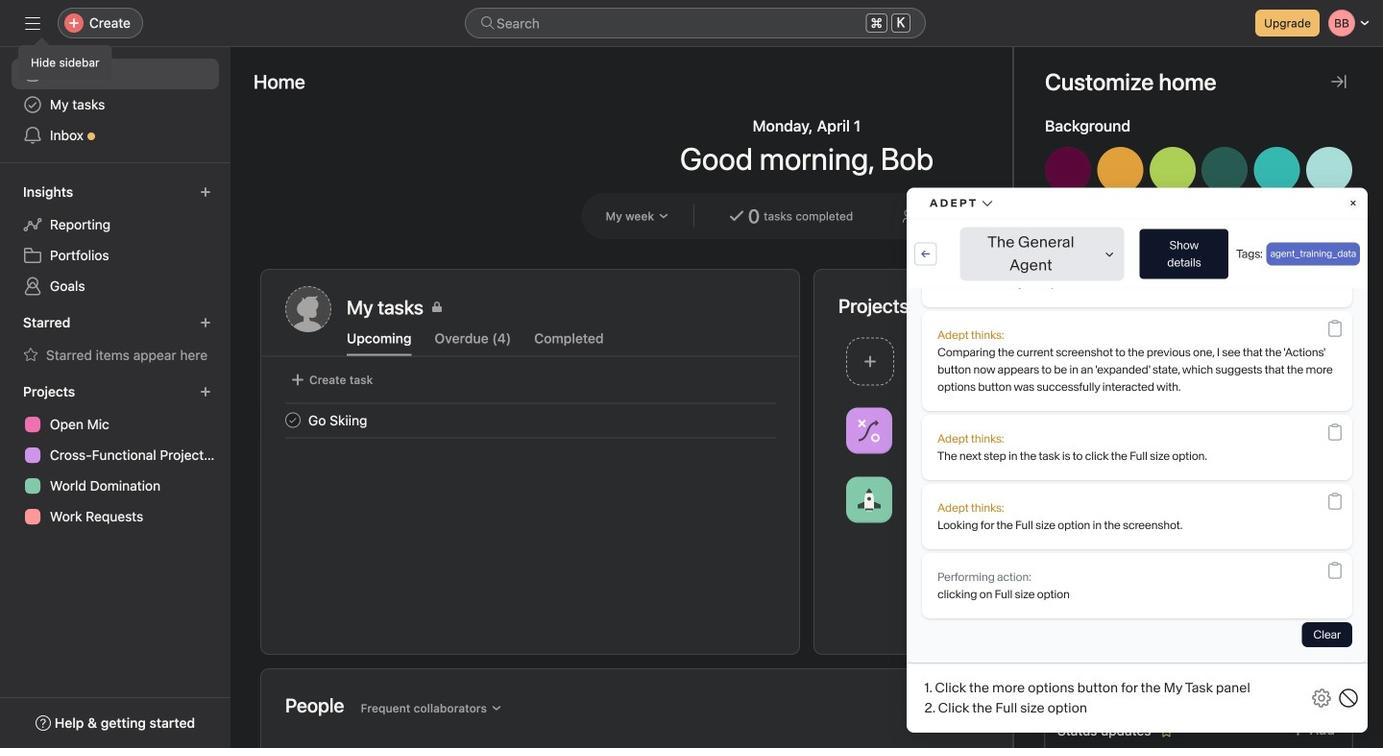 Task type: locate. For each thing, give the bounding box(es) containing it.
list item
[[839, 332, 1084, 391], [262, 403, 799, 438]]

rocket image
[[858, 488, 881, 512]]

None field
[[465, 8, 926, 38]]

1 vertical spatial list item
[[262, 403, 799, 438]]

hide sidebar image
[[25, 15, 40, 31]]

insights element
[[0, 175, 231, 305]]

starred element
[[0, 305, 231, 375]]

global element
[[0, 47, 231, 162]]

new project or portfolio image
[[200, 386, 211, 398]]

add items to starred image
[[200, 317, 211, 329]]

new insights image
[[200, 186, 211, 198]]

tooltip
[[19, 40, 111, 79]]

option group
[[1045, 147, 1353, 255]]

mark complete image
[[281, 409, 305, 432]]

0 vertical spatial list item
[[839, 332, 1084, 391]]

1 horizontal spatial list item
[[839, 332, 1084, 391]]



Task type: vqa. For each thing, say whether or not it's contained in the screenshot.
Add profile photo
yes



Task type: describe. For each thing, give the bounding box(es) containing it.
projects element
[[0, 375, 231, 536]]

line_and_symbols image
[[858, 419, 881, 442]]

Search tasks, projects, and more text field
[[465, 8, 926, 38]]

Mark complete checkbox
[[281, 409, 305, 432]]

0 horizontal spatial list item
[[262, 403, 799, 438]]

close customization pane image
[[1331, 74, 1347, 89]]

list image
[[1103, 350, 1126, 373]]

add profile photo image
[[285, 286, 331, 332]]



